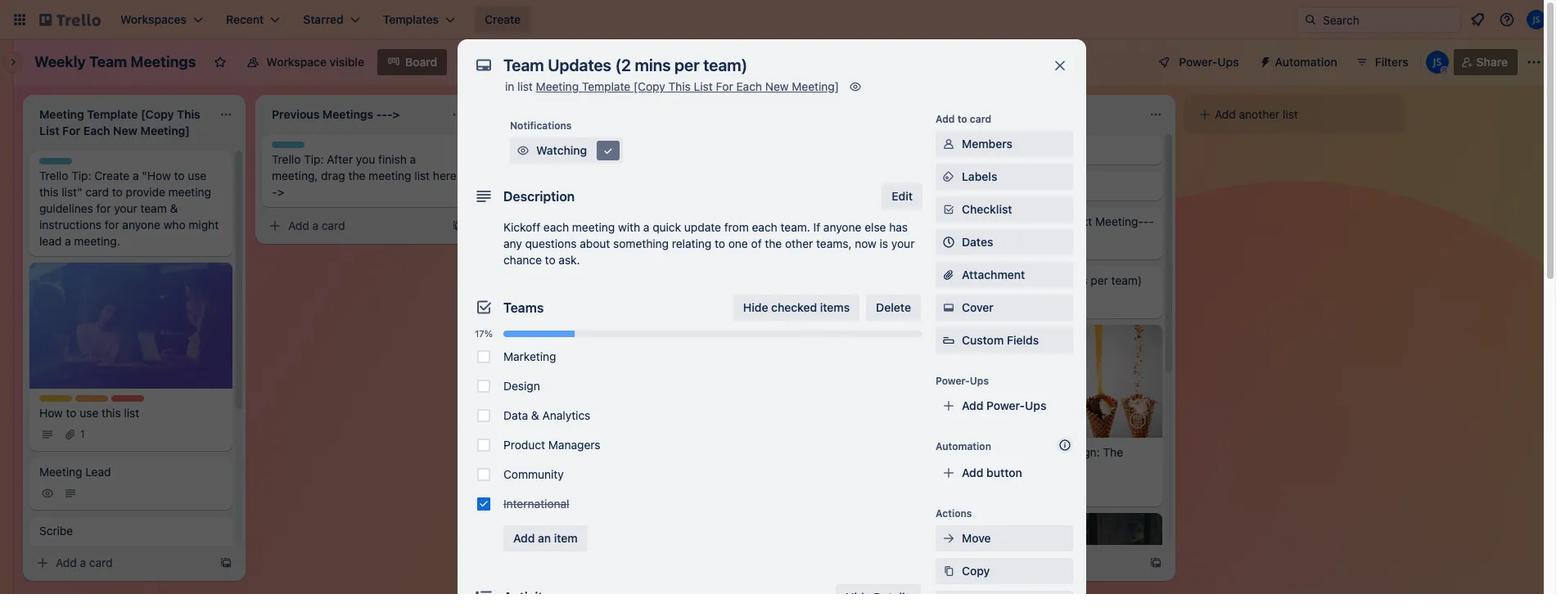 Task type: describe. For each thing, give the bounding box(es) containing it.
anyone inside trello tip: create a "how to use this list" card to provide meeting guidelines for your team & instructions for anyone who might lead a meeting.
[[122, 218, 160, 232]]

add a card link for trello tip: after you finish a meeting, drag the meeting list here. ->
[[262, 215, 446, 238]]

update
[[685, 220, 722, 234]]

Search field
[[1318, 7, 1461, 32]]

meeting lead link for january 16th text box
[[960, 135, 1163, 165]]

create button
[[475, 7, 531, 33]]

how to use this list
[[39, 406, 139, 420]]

mins for first ---discuss during next meeting--- link from right
[[1063, 274, 1088, 287]]

product
[[504, 438, 546, 452]]

actions
[[936, 508, 973, 520]]

0 horizontal spatial power-
[[936, 375, 970, 387]]

meeting,
[[272, 169, 318, 183]]

might
[[189, 218, 219, 232]]

board link
[[378, 49, 447, 75]]

0 vertical spatial 1
[[80, 428, 85, 440]]

Board name text field
[[26, 49, 204, 75]]

guidelines
[[39, 201, 93, 215]]

sm image inside 'labels' link
[[941, 169, 957, 185]]

jacob simon (jacobsimon16) image
[[1427, 51, 1449, 74]]

power-ups button
[[1147, 49, 1249, 75]]

add a card for trello tip: create a "how to use this list" card to provide meeting guidelines for your team & instructions for anyone who might lead a meeting.
[[56, 556, 113, 570]]

the
[[1104, 446, 1124, 459]]

meeting lead link for the january 30th text box on the top left of the page
[[495, 135, 698, 165]]

6/6 for ---discuss during next meeting--- link for the strategic influence at work: training seminar takeaways link
[[545, 296, 561, 308]]

during for the pr update "link" ---discuss during next meeting--- link
[[797, 215, 833, 229]]

sm image inside move link
[[941, 531, 957, 547]]

add an item
[[514, 532, 578, 545]]

January 23rd text field
[[727, 102, 907, 128]]

members
[[962, 137, 1013, 151]]

1 each from the left
[[544, 220, 569, 234]]

sm image inside scribe link
[[39, 544, 56, 561]]

6/6 link
[[727, 266, 937, 319]]

list right "in"
[[518, 79, 533, 93]]

move
[[962, 532, 992, 545]]

description
[[504, 189, 575, 204]]

meeting]
[[792, 79, 839, 93]]

relating
[[672, 237, 712, 251]]

meeting lead for january 16th text box
[[970, 143, 1041, 156]]

"how
[[142, 169, 171, 183]]

topic clusters - making our content more... clustery link
[[495, 401, 698, 595]]

work:
[[622, 333, 652, 346]]

add power-ups link
[[936, 393, 1074, 419]]

team updates (2 mins per team) for january 16th text box
[[970, 274, 1143, 287]]

custom fields button
[[936, 333, 1074, 349]]

other
[[785, 237, 813, 251]]

remote
[[970, 446, 1010, 459]]

ask.
[[559, 253, 580, 267]]

2 each from the left
[[752, 220, 778, 234]]

a inside trello tip: after you finish a meeting, drag the meeting list here. ->
[[410, 152, 416, 166]]

at
[[607, 333, 619, 346]]

automation inside automation button
[[1276, 55, 1338, 69]]

custom fields
[[962, 333, 1039, 347]]

sm image inside ---discuss during next meeting--- link
[[737, 235, 754, 251]]

strategic influence at work: training seminar takeaways
[[505, 333, 653, 363]]

button
[[987, 466, 1023, 480]]

create inside trello tip: create a "how to use this list" card to provide meeting guidelines for your team & instructions for anyone who might lead a meeting.
[[94, 169, 130, 183]]

finish
[[378, 152, 407, 166]]

add another list
[[1215, 107, 1299, 121]]

3 ---discuss during next meeting--- link from the left
[[960, 207, 1163, 260]]

marketing
[[504, 350, 556, 364]]

cover
[[962, 301, 994, 315]]

power- inside power-ups button
[[1180, 55, 1218, 69]]

January 30th text field
[[495, 102, 675, 128]]

lead for january 16th text box
[[1016, 143, 1041, 156]]

add inside 'button'
[[514, 532, 535, 545]]

dates
[[962, 235, 994, 249]]

fields
[[1007, 333, 1039, 347]]

team for scribe link corresponding to the january 30th text box on the top left of the page
[[505, 274, 533, 287]]

team for scribe link corresponding to january 16th text box
[[970, 274, 998, 287]]

team inside weekly team meetings text box
[[89, 53, 127, 70]]

design
[[504, 379, 540, 393]]

one
[[729, 237, 748, 251]]

weekly
[[34, 53, 86, 70]]

template
[[582, 79, 631, 93]]

1 vertical spatial ups
[[970, 375, 989, 387]]

filters button
[[1351, 49, 1414, 75]]

watching button
[[510, 138, 623, 164]]

& inside trello tip: create a "how to use this list" card to provide meeting guidelines for your team & instructions for anyone who might lead a meeting.
[[170, 201, 178, 215]]

trello for trello tip: create a "how to use this list" card to provide meeting guidelines for your team & instructions for anyone who might lead a meeting.
[[39, 169, 68, 183]]

edit button
[[882, 183, 923, 210]]

anyone inside kickoff each meeting with a quick update from each team. if anyone else has any questions about something relating to one of the other teams, now is your chance to ask.
[[824, 220, 862, 234]]

[copy
[[634, 79, 666, 93]]

an
[[538, 532, 551, 545]]

---discuss during next meeting--- for first ---discuss during next meeting--- link from right
[[970, 215, 1155, 229]]

open information menu image
[[1500, 11, 1516, 28]]

add another list link
[[1191, 102, 1401, 128]]

1 vertical spatial for
[[105, 218, 119, 232]]

campaign:
[[1044, 446, 1101, 459]]

Meeting Template [Copy This List For Each New Meeting] text field
[[29, 102, 210, 144]]

trello tip: after you finish a meeting, drag the meeting list here. ->
[[272, 152, 460, 199]]

- inside topic clusters - making our content more... clustery
[[581, 544, 586, 558]]

1 horizontal spatial 1
[[1011, 484, 1015, 496]]

star or unstar board image
[[214, 56, 227, 69]]

instructions
[[39, 218, 102, 232]]

per for january 16th text box
[[1091, 274, 1109, 287]]

from
[[725, 220, 749, 234]]

meetings
[[131, 53, 196, 70]]

to right how
[[66, 406, 77, 420]]

sm image inside "cover" 'link'
[[941, 300, 957, 316]]

to up members
[[958, 113, 968, 125]]

trello tip: after you finish a meeting, drag the meeting list here. -> link
[[262, 135, 472, 207]]

0 horizontal spatial scribe
[[39, 524, 73, 538]]

labels link
[[936, 164, 1074, 190]]

kickoff
[[504, 220, 541, 234]]

team) for ---discuss during next meeting--- link for the strategic influence at work: training seminar takeaways link
[[647, 274, 677, 287]]

add a card link for trello tip: create a "how to use this list" card to provide meeting guidelines for your team & instructions for anyone who might lead a meeting.
[[29, 552, 213, 575]]

new
[[766, 79, 789, 93]]

2 horizontal spatial add a card link
[[960, 552, 1143, 575]]

sm image inside the add another list link
[[1197, 106, 1214, 123]]

this
[[669, 79, 691, 93]]

strategic influence at work: training seminar takeaways link
[[495, 325, 698, 394]]

0 horizontal spatial use
[[80, 406, 99, 420]]

share
[[1477, 55, 1509, 69]]

meeting down how
[[39, 465, 82, 479]]

---discuss during next meeting--- for the pr update "link" ---discuss during next meeting--- link
[[737, 215, 922, 229]]

2 6/6 from the left
[[778, 296, 794, 308]]

create from template… image
[[452, 220, 465, 233]]

drag
[[321, 169, 345, 183]]

to left provide
[[112, 185, 123, 199]]

copy link
[[936, 559, 1074, 585]]

visible
[[330, 55, 364, 69]]

2 next from the left
[[836, 215, 860, 229]]

checklist
[[962, 202, 1013, 216]]

automation button
[[1253, 49, 1348, 75]]

another
[[1240, 107, 1280, 121]]

team) for first ---discuss during next meeting--- link from right
[[1112, 274, 1143, 287]]

meeting inside trello tip: create a "how to use this list" card to provide meeting guidelines for your team & instructions for anyone who might lead a meeting.
[[168, 185, 211, 199]]

the inside trello tip: after you finish a meeting, drag the meeting list here. ->
[[349, 169, 366, 183]]

---discuss during next meeting--- link for the strategic influence at work: training seminar takeaways link
[[495, 207, 698, 260]]

>
[[277, 185, 284, 199]]

add power-ups
[[962, 399, 1047, 413]]

clusters
[[536, 544, 578, 558]]

create inside button
[[485, 12, 521, 26]]

sm image inside copy link
[[941, 563, 957, 580]]

0 horizontal spatial meeting lead link
[[29, 457, 233, 510]]

checked
[[772, 301, 818, 315]]

add button
[[962, 466, 1023, 480]]

---discuss during next meeting--- for ---discuss during next meeting--- link for the strategic influence at work: training seminar takeaways link
[[505, 215, 689, 229]]

in list meeting template [copy this list for each new meeting]
[[505, 79, 839, 93]]

list inside trello tip: after you finish a meeting, drag the meeting list here. ->
[[415, 169, 430, 183]]



Task type: locate. For each thing, give the bounding box(es) containing it.
workspace visible
[[266, 55, 364, 69]]

filters
[[1376, 55, 1409, 69]]

meeting up might
[[168, 185, 211, 199]]

meeting-
[[631, 215, 679, 229], [863, 215, 912, 229], [1096, 215, 1144, 229]]

here.
[[433, 169, 460, 183]]

team updates (2 mins per team) down ask.
[[505, 274, 677, 287]]

1 team) from the left
[[647, 274, 677, 287]]

0 vertical spatial ups
[[1218, 55, 1240, 69]]

1 horizontal spatial add a card link
[[262, 215, 446, 238]]

meeting
[[369, 169, 412, 183], [168, 185, 211, 199], [572, 220, 615, 234]]

discuss for the pr update "link" ---discuss during next meeting--- link
[[753, 215, 794, 229]]

trello inside trello tip: after you finish a meeting, drag the meeting list here. ->
[[272, 152, 301, 166]]

add a card for trello tip: after you finish a meeting, drag the meeting list here. ->
[[288, 219, 345, 233]]

add inside button
[[962, 466, 984, 480]]

2 horizontal spatial next
[[1068, 215, 1093, 229]]

-
[[272, 185, 277, 199], [505, 215, 510, 229], [510, 215, 515, 229], [515, 215, 520, 229], [679, 215, 684, 229], [684, 215, 689, 229], [737, 215, 742, 229], [742, 215, 748, 229], [748, 215, 753, 229], [911, 215, 917, 229], [917, 215, 922, 229], [970, 215, 975, 229], [975, 215, 980, 229], [980, 215, 986, 229], [1144, 215, 1149, 229], [1149, 215, 1155, 229], [581, 544, 586, 558]]

---discuss during next meeting--- up 'teams,'
[[737, 215, 922, 229]]

meeting down notifications
[[505, 143, 547, 156]]

use inside trello tip: create a "how to use this list" card to provide meeting guidelines for your team & instructions for anyone who might lead a meeting.
[[188, 169, 207, 183]]

create from template… image
[[220, 557, 233, 570], [1150, 557, 1163, 570]]

2 horizontal spatial meeting-
[[1096, 215, 1144, 229]]

lead
[[551, 143, 576, 156], [1016, 143, 1041, 156], [85, 465, 111, 479]]

1 horizontal spatial mins
[[1063, 274, 1088, 287]]

2 create from template… image from the left
[[1150, 557, 1163, 570]]

1 horizontal spatial power-ups
[[1180, 55, 1240, 69]]

each up of
[[752, 220, 778, 234]]

0 horizontal spatial scribe link
[[29, 516, 233, 569]]

next up dates 'button'
[[1068, 215, 1093, 229]]

dates button
[[936, 229, 1074, 256]]

ups inside button
[[1218, 55, 1240, 69]]

power- up remote
[[987, 399, 1026, 413]]

2 horizontal spatial discuss
[[986, 215, 1027, 229]]

lead down notifications
[[551, 143, 576, 156]]

1 horizontal spatial team)
[[1112, 274, 1143, 287]]

create up "in"
[[485, 12, 521, 26]]

ups up add another list
[[1218, 55, 1240, 69]]

1 (2 from the left
[[584, 274, 595, 287]]

provide
[[126, 185, 165, 199]]

1 horizontal spatial meeting-
[[863, 215, 912, 229]]

0 vertical spatial use
[[188, 169, 207, 183]]

our
[[631, 544, 648, 558]]

lead for the january 30th text box on the top left of the page
[[551, 143, 576, 156]]

1 team updates (2 mins per team) from the left
[[505, 274, 677, 287]]

during up other
[[797, 215, 833, 229]]

1 vertical spatial trello
[[39, 169, 68, 183]]

board
[[405, 55, 437, 69]]

automation up scoop
[[936, 441, 992, 453]]

updates down ask.
[[536, 274, 581, 287]]

2 ---discuss during next meeting--- link from the left
[[727, 207, 937, 260]]

each up questions
[[544, 220, 569, 234]]

0 horizontal spatial during
[[565, 215, 600, 229]]

scribe link for january 16th text box
[[960, 171, 1163, 201]]

discuss for first ---discuss during next meeting--- link from right
[[986, 215, 1027, 229]]

quick
[[653, 220, 681, 234]]

your
[[114, 201, 137, 215], [892, 237, 915, 251]]

this right how
[[102, 406, 121, 420]]

---discuss during next meeting--- up dates 'button'
[[970, 215, 1155, 229]]

0 horizontal spatial lead
[[85, 465, 111, 479]]

1 updates from the left
[[536, 274, 581, 287]]

something
[[614, 237, 669, 251]]

1 vertical spatial automation
[[936, 441, 992, 453]]

meeting lead down notifications
[[505, 143, 576, 156]]

jacob simon (jacobsimon16) image
[[1528, 10, 1547, 29]]

to left 'one'
[[715, 237, 726, 251]]

delete link
[[867, 295, 921, 321]]

1 horizontal spatial your
[[892, 237, 915, 251]]

0 horizontal spatial power-ups
[[936, 375, 989, 387]]

1 horizontal spatial power-
[[987, 399, 1026, 413]]

3 meeting- from the left
[[1096, 215, 1144, 229]]

checklist link
[[936, 197, 1074, 223]]

ups up add power-ups
[[970, 375, 989, 387]]

2 ---discuss during next meeting--- from the left
[[737, 215, 922, 229]]

automation down search image
[[1276, 55, 1338, 69]]

after
[[327, 152, 353, 166]]

1 horizontal spatial ups
[[1026, 399, 1047, 413]]

2 (2 from the left
[[1049, 274, 1060, 287]]

lead up 'labels' link
[[1016, 143, 1041, 156]]

weekly team meetings
[[34, 53, 196, 70]]

meeting- for ---discuss during next meeting--- link for the strategic influence at work: training seminar takeaways link
[[631, 215, 679, 229]]

use right how
[[80, 406, 99, 420]]

0 vertical spatial power-
[[1180, 55, 1218, 69]]

meeting inside trello tip: after you finish a meeting, drag the meeting list here. ->
[[369, 169, 412, 183]]

2 team) from the left
[[1112, 274, 1143, 287]]

1 horizontal spatial create from template… image
[[1150, 557, 1163, 570]]

1 6/6 from the left
[[545, 296, 561, 308]]

None text field
[[496, 51, 1036, 80]]

1 create from template… image from the left
[[220, 557, 233, 570]]

1 vertical spatial use
[[80, 406, 99, 420]]

meeting up the january 30th text box on the top left of the page
[[536, 79, 579, 93]]

1 vertical spatial create
[[94, 169, 130, 183]]

6/6
[[545, 296, 561, 308], [778, 296, 794, 308], [1011, 296, 1026, 308]]

card
[[970, 113, 992, 125], [85, 185, 109, 199], [322, 219, 345, 233], [89, 556, 113, 570], [1020, 556, 1043, 570]]

card for january 16th text box
[[1020, 556, 1043, 570]]

1 horizontal spatial during
[[797, 215, 833, 229]]

scribe link for the january 30th text box on the top left of the page
[[495, 171, 698, 201]]

tip: up "meeting," on the top left of page
[[304, 152, 324, 166]]

during up about
[[565, 215, 600, 229]]

1 horizontal spatial each
[[752, 220, 778, 234]]

- inside trello tip: after you finish a meeting, drag the meeting list here. ->
[[272, 185, 277, 199]]

with
[[618, 220, 641, 234]]

meeting up about
[[572, 220, 615, 234]]

0 horizontal spatial 1
[[80, 428, 85, 440]]

primary element
[[0, 0, 1557, 39]]

---discuss during next meeting--- up about
[[505, 215, 689, 229]]

(2 for first ---discuss during next meeting--- link from right
[[1049, 274, 1060, 287]]

team
[[140, 201, 167, 215]]

teams
[[504, 301, 544, 315]]

now
[[855, 237, 877, 251]]

notifications
[[510, 120, 572, 132]]

teams,
[[817, 237, 852, 251]]

trello tip: create a "how to use this list" card to provide meeting guidelines for your team & instructions for anyone who might lead a meeting. link
[[29, 152, 233, 256]]

power-ups inside power-ups button
[[1180, 55, 1240, 69]]

1 horizontal spatial create
[[485, 12, 521, 26]]

work
[[1013, 446, 1041, 459]]

takeaways
[[596, 349, 653, 363]]

team down chance
[[505, 274, 533, 287]]

team right weekly at left top
[[89, 53, 127, 70]]

meeting lead link
[[495, 135, 698, 165], [960, 135, 1163, 165], [29, 457, 233, 510]]

0 horizontal spatial mins
[[598, 274, 623, 287]]

0 vertical spatial your
[[114, 201, 137, 215]]

anyone
[[122, 218, 160, 232], [824, 220, 862, 234]]

0 horizontal spatial meeting lead
[[39, 465, 111, 479]]

next for scribe link corresponding to the january 30th text box on the top left of the page
[[603, 215, 628, 229]]

create up provide
[[94, 169, 130, 183]]

customize views image
[[456, 54, 472, 70]]

1 vertical spatial power-
[[936, 375, 970, 387]]

this inside trello tip: create a "how to use this list" card to provide meeting guidelines for your team & instructions for anyone who might lead a meeting.
[[39, 185, 59, 199]]

your down provide
[[114, 201, 137, 215]]

workspace visible button
[[237, 49, 374, 75]]

2 horizontal spatial ---discuss during next meeting---
[[970, 215, 1155, 229]]

2 horizontal spatial meeting lead
[[970, 143, 1041, 156]]

3 during from the left
[[1030, 215, 1065, 229]]

the right of
[[765, 237, 782, 251]]

1 during from the left
[[565, 215, 600, 229]]

meeting.
[[74, 234, 120, 248]]

pr update link
[[727, 325, 937, 355]]

international
[[504, 497, 570, 511]]

kickoff each meeting with a quick update from each team. if anyone else has any questions about something relating to one of the other teams, now is your chance to ask.
[[504, 220, 915, 267]]

during for first ---discuss during next meeting--- link from right
[[1030, 215, 1065, 229]]

1 vertical spatial tip:
[[71, 169, 91, 183]]

2 meeting- from the left
[[863, 215, 912, 229]]

17%
[[475, 328, 493, 339]]

1 vertical spatial your
[[892, 237, 915, 251]]

0 horizontal spatial &
[[170, 201, 178, 215]]

discuss up questions
[[520, 215, 562, 229]]

0 horizontal spatial anyone
[[122, 218, 160, 232]]

1 horizontal spatial next
[[836, 215, 860, 229]]

1 per from the left
[[626, 274, 644, 287]]

a inside kickoff each meeting with a quick update from each team. if anyone else has any questions about something relating to one of the other teams, now is your chance to ask.
[[644, 220, 650, 234]]

1 horizontal spatial &
[[531, 409, 540, 423]]

show menu image
[[1527, 54, 1543, 70]]

discuss
[[520, 215, 562, 229], [753, 215, 794, 229], [986, 215, 1027, 229]]

1 horizontal spatial anyone
[[824, 220, 862, 234]]

next up 'teams,'
[[836, 215, 860, 229]]

product managers
[[504, 438, 601, 452]]

0 horizontal spatial team
[[89, 53, 127, 70]]

the inside kickoff each meeting with a quick update from each team. if anyone else has any questions about something relating to one of the other teams, now is your chance to ask.
[[765, 237, 782, 251]]

add
[[1215, 107, 1237, 121], [936, 113, 955, 125], [288, 219, 309, 233], [962, 399, 984, 413], [962, 466, 984, 480], [514, 532, 535, 545], [56, 556, 77, 570], [986, 556, 1007, 570]]

0 vertical spatial meeting
[[369, 169, 412, 183]]

1 horizontal spatial use
[[188, 169, 207, 183]]

the down you
[[349, 169, 366, 183]]

0 horizontal spatial (2
[[584, 274, 595, 287]]

mins
[[598, 274, 623, 287], [1063, 274, 1088, 287]]

tip: up list"
[[71, 169, 91, 183]]

team
[[89, 53, 127, 70], [505, 274, 533, 287], [970, 274, 998, 287]]

your inside kickoff each meeting with a quick update from each team. if anyone else has any questions about something relating to one of the other teams, now is your chance to ask.
[[892, 237, 915, 251]]

attachment
[[962, 268, 1026, 282]]

mins for ---discuss during next meeting--- link for the strategic influence at work: training seminar takeaways link
[[598, 274, 623, 287]]

2 horizontal spatial scribe link
[[960, 171, 1163, 201]]

card inside trello tip: create a "how to use this list" card to provide meeting guidelines for your team & instructions for anyone who might lead a meeting.
[[85, 185, 109, 199]]

0 horizontal spatial add a card
[[56, 556, 113, 570]]

about
[[580, 237, 610, 251]]

2 horizontal spatial ---discuss during next meeting--- link
[[960, 207, 1163, 260]]

scoop
[[970, 462, 1003, 476]]

0 vertical spatial create
[[485, 12, 521, 26]]

1 horizontal spatial team updates (2 mins per team)
[[970, 274, 1143, 287]]

meeting lead up 'labels' link
[[970, 143, 1041, 156]]

meeting up the "labels"
[[970, 143, 1013, 156]]

meeting template [copy this list for each new meeting] link
[[536, 79, 839, 93]]

2 during from the left
[[797, 215, 833, 229]]

1 horizontal spatial meeting lead link
[[495, 135, 698, 165]]

else
[[865, 220, 887, 234]]

1 horizontal spatial scribe
[[505, 179, 538, 192]]

1 horizontal spatial scribe link
[[495, 171, 698, 201]]

3 next from the left
[[1068, 215, 1093, 229]]

1 next from the left
[[603, 215, 628, 229]]

meeting- for the pr update "link" ---discuss during next meeting--- link
[[863, 215, 912, 229]]

1 horizontal spatial ---discuss during next meeting--- link
[[727, 207, 937, 260]]

card for previous meetings ---> text box
[[322, 219, 345, 233]]

scribe for meeting lead link associated with the january 30th text box on the top left of the page
[[505, 179, 538, 192]]

sm image
[[1197, 106, 1214, 123], [941, 136, 957, 152], [941, 169, 957, 185], [941, 201, 957, 218], [267, 218, 283, 234], [737, 235, 754, 251], [527, 294, 544, 310], [737, 294, 754, 310], [760, 294, 776, 310], [970, 294, 986, 310], [941, 300, 957, 316], [970, 482, 986, 499], [39, 485, 56, 502], [62, 485, 79, 502], [941, 531, 957, 547], [39, 544, 56, 561], [34, 555, 51, 572], [500, 555, 516, 572], [965, 555, 981, 572]]

0 horizontal spatial your
[[114, 201, 137, 215]]

discuss up dates 'button'
[[986, 215, 1027, 229]]

meeting down finish
[[369, 169, 412, 183]]

workspace
[[266, 55, 327, 69]]

1 vertical spatial the
[[765, 237, 782, 251]]

0 horizontal spatial add a card link
[[29, 552, 213, 575]]

2 discuss from the left
[[753, 215, 794, 229]]

per
[[626, 274, 644, 287], [1091, 274, 1109, 287]]

0 horizontal spatial ---discuss during next meeting--- link
[[495, 207, 698, 260]]

power-ups up add another list
[[1180, 55, 1240, 69]]

how
[[39, 406, 63, 420]]

during for ---discuss during next meeting--- link for the strategic influence at work: training seminar takeaways link
[[565, 215, 600, 229]]

0 horizontal spatial 6/6
[[545, 296, 561, 308]]

add a card
[[288, 219, 345, 233], [56, 556, 113, 570], [986, 556, 1043, 570]]

0 horizontal spatial automation
[[936, 441, 992, 453]]

0 horizontal spatial tip:
[[71, 169, 91, 183]]

1 down button
[[1011, 484, 1015, 496]]

3 ---discuss during next meeting--- from the left
[[970, 215, 1155, 229]]

1 horizontal spatial meeting
[[369, 169, 412, 183]]

1 horizontal spatial this
[[102, 406, 121, 420]]

sm image inside checklist link
[[941, 201, 957, 218]]

create from template… image for team updates (2 mins per team)
[[1150, 557, 1163, 570]]

Previous Meetings ---> text field
[[262, 102, 442, 128]]

0 horizontal spatial per
[[626, 274, 644, 287]]

team updates (2 mins per team) for the january 30th text box on the top left of the page
[[505, 274, 677, 287]]

to right "how
[[174, 169, 185, 183]]

item
[[554, 532, 578, 545]]

updates for first ---discuss during next meeting--- link from right
[[1001, 274, 1046, 287]]

&
[[170, 201, 178, 215], [531, 409, 540, 423]]

add button button
[[936, 460, 1074, 487]]

more...
[[548, 561, 585, 575]]

2 horizontal spatial during
[[1030, 215, 1065, 229]]

2 per from the left
[[1091, 274, 1109, 287]]

& right data
[[531, 409, 540, 423]]

power- down custom
[[936, 375, 970, 387]]

January 16th text field
[[960, 102, 1140, 128]]

6/6 right hide
[[778, 296, 794, 308]]

team up cover
[[970, 274, 998, 287]]

power- inside add power-ups link
[[987, 399, 1026, 413]]

chance
[[504, 253, 542, 267]]

meeting lead
[[505, 143, 576, 156], [970, 143, 1041, 156], [39, 465, 111, 479]]

next for scribe link corresponding to january 16th text box
[[1068, 215, 1093, 229]]

1 horizontal spatial trello
[[272, 152, 301, 166]]

ups up work
[[1026, 399, 1047, 413]]

discuss for ---discuss during next meeting--- link for the strategic influence at work: training seminar takeaways link
[[520, 215, 562, 229]]

watching
[[536, 143, 587, 157]]

card for the meeting template [copy this list for each new meeting] text box
[[89, 556, 113, 570]]

the
[[349, 169, 366, 183], [765, 237, 782, 251]]

has
[[890, 220, 908, 234]]

1 ---discuss during next meeting--- from the left
[[505, 215, 689, 229]]

during up dates 'button'
[[1030, 215, 1065, 229]]

this left list"
[[39, 185, 59, 199]]

delete
[[876, 301, 912, 315]]

meeting lead down how to use this list
[[39, 465, 111, 479]]

2 horizontal spatial team
[[970, 274, 998, 287]]

hide
[[744, 301, 769, 315]]

3 6/6 from the left
[[1011, 296, 1026, 308]]

add to card
[[936, 113, 992, 125]]

2 horizontal spatial meeting lead link
[[960, 135, 1163, 165]]

0 vertical spatial &
[[170, 201, 178, 215]]

0 vertical spatial for
[[96, 201, 111, 215]]

1 ---discuss during next meeting--- link from the left
[[495, 207, 698, 260]]

0 vertical spatial trello
[[272, 152, 301, 166]]

1 vertical spatial this
[[102, 406, 121, 420]]

topic
[[505, 544, 533, 558]]

trello up "meeting," on the top left of page
[[272, 152, 301, 166]]

ups
[[1218, 55, 1240, 69], [970, 375, 989, 387], [1026, 399, 1047, 413]]

tip: inside trello tip: after you finish a meeting, drag the meeting list here. ->
[[304, 152, 324, 166]]

(2 down about
[[584, 274, 595, 287]]

2 vertical spatial power-
[[987, 399, 1026, 413]]

0 horizontal spatial next
[[603, 215, 628, 229]]

trello
[[272, 152, 301, 166], [39, 169, 68, 183]]

0 horizontal spatial ---discuss during next meeting---
[[505, 215, 689, 229]]

(2 for ---discuss during next meeting--- link for the strategic influence at work: training seminar takeaways link
[[584, 274, 595, 287]]

0 horizontal spatial meeting
[[168, 185, 211, 199]]

& up "who"
[[170, 201, 178, 215]]

meeting- for first ---discuss during next meeting--- link from right
[[1096, 215, 1144, 229]]

community
[[504, 468, 564, 482]]

0 horizontal spatial each
[[544, 220, 569, 234]]

1 horizontal spatial team
[[505, 274, 533, 287]]

search image
[[1305, 13, 1318, 26]]

6/6 for first ---discuss during next meeting--- link from right
[[1011, 296, 1026, 308]]

6/6 right teams
[[545, 296, 561, 308]]

anyone down the team
[[122, 218, 160, 232]]

list right another at the right top
[[1284, 107, 1299, 121]]

list right how
[[124, 406, 139, 420]]

hide checked items link
[[734, 295, 860, 321]]

(2 up "cover" 'link'
[[1049, 274, 1060, 287]]

trello up list"
[[39, 169, 68, 183]]

tip: for after
[[304, 152, 324, 166]]

team updates (2 mins per team) up "cover" 'link'
[[970, 274, 1143, 287]]

your down has
[[892, 237, 915, 251]]

sm image
[[848, 79, 864, 95], [515, 143, 532, 159], [600, 143, 617, 159], [505, 235, 521, 251], [970, 235, 986, 251], [505, 294, 521, 310], [993, 294, 1009, 310], [505, 369, 521, 386], [39, 426, 56, 443], [62, 426, 79, 443], [993, 482, 1009, 499], [62, 544, 79, 561], [941, 563, 957, 580]]

2 vertical spatial meeting
[[572, 220, 615, 234]]

during
[[565, 215, 600, 229], [797, 215, 833, 229], [1030, 215, 1065, 229]]

lead down how to use this list
[[85, 465, 111, 479]]

0 vertical spatial automation
[[1276, 55, 1338, 69]]

trello inside trello tip: create a "how to use this list" card to provide meeting guidelines for your team & instructions for anyone who might lead a meeting.
[[39, 169, 68, 183]]

0 notifications image
[[1469, 10, 1488, 29]]

influence
[[556, 333, 604, 346]]

per for the january 30th text box on the top left of the page
[[626, 274, 644, 287]]

sm image inside members link
[[941, 136, 957, 152]]

1 vertical spatial &
[[531, 409, 540, 423]]

seminar
[[550, 349, 593, 363]]

list left here.
[[415, 169, 430, 183]]

2 vertical spatial ups
[[1026, 399, 1047, 413]]

1 meeting- from the left
[[631, 215, 679, 229]]

mins up "cover" 'link'
[[1063, 274, 1088, 287]]

2 mins from the left
[[1063, 274, 1088, 287]]

0 vertical spatial this
[[39, 185, 59, 199]]

0 horizontal spatial create
[[94, 169, 130, 183]]

scribe for meeting lead link related to january 16th text box
[[970, 179, 1004, 192]]

trello for trello tip: after you finish a meeting, drag the meeting list here. ->
[[272, 152, 301, 166]]

your inside trello tip: create a "how to use this list" card to provide meeting guidelines for your team & instructions for anyone who might lead a meeting.
[[114, 201, 137, 215]]

---discuss during next meeting--- link for the pr update "link"
[[727, 207, 937, 260]]

discuss up of
[[753, 215, 794, 229]]

1 vertical spatial meeting
[[168, 185, 211, 199]]

0 vertical spatial tip:
[[304, 152, 324, 166]]

2 team updates (2 mins per team) from the left
[[970, 274, 1143, 287]]

for
[[716, 79, 734, 93]]

updates up "cover" 'link'
[[1001, 274, 1046, 287]]

1 horizontal spatial tip:
[[304, 152, 324, 166]]

power-ups down custom
[[936, 375, 989, 387]]

1 down how to use this list
[[80, 428, 85, 440]]

0 horizontal spatial ups
[[970, 375, 989, 387]]

use right "how
[[188, 169, 207, 183]]

to down questions
[[545, 253, 556, 267]]

sm image inside the strategic influence at work: training seminar takeaways link
[[505, 369, 521, 386]]

meeting inside kickoff each meeting with a quick update from each team. if anyone else has any questions about something relating to one of the other teams, now is your chance to ask.
[[572, 220, 615, 234]]

anyone up 'teams,'
[[824, 220, 862, 234]]

share button
[[1454, 49, 1518, 75]]

2 horizontal spatial scribe
[[970, 179, 1004, 192]]

analytics
[[543, 409, 591, 423]]

remote work campaign: the scoop
[[970, 446, 1124, 476]]

create from template… image for scribe
[[220, 557, 233, 570]]

1 vertical spatial power-ups
[[936, 375, 989, 387]]

0 horizontal spatial team)
[[647, 274, 677, 287]]

updates for ---discuss during next meeting--- link for the strategic influence at work: training seminar takeaways link
[[536, 274, 581, 287]]

3 discuss from the left
[[986, 215, 1027, 229]]

1 discuss from the left
[[520, 215, 562, 229]]

add an item button
[[504, 526, 588, 552]]

tip: for create
[[71, 169, 91, 183]]

next up about
[[603, 215, 628, 229]]

0 vertical spatial the
[[349, 169, 366, 183]]

tip: inside trello tip: create a "how to use this list" card to provide meeting guidelines for your team & instructions for anyone who might lead a meeting.
[[71, 169, 91, 183]]

2 horizontal spatial add a card
[[986, 556, 1043, 570]]

(2
[[584, 274, 595, 287], [1049, 274, 1060, 287]]

0 horizontal spatial the
[[349, 169, 366, 183]]

meeting lead for the january 30th text box on the top left of the page
[[505, 143, 576, 156]]

6/6 down attachment button
[[1011, 296, 1026, 308]]

cover link
[[936, 295, 1074, 321]]

power- up add another list
[[1180, 55, 1218, 69]]

0 vertical spatial power-ups
[[1180, 55, 1240, 69]]

team.
[[781, 220, 811, 234]]

2 updates from the left
[[1001, 274, 1046, 287]]

1 mins from the left
[[598, 274, 623, 287]]

mins down about
[[598, 274, 623, 287]]

0 horizontal spatial team updates (2 mins per team)
[[505, 274, 677, 287]]



Task type: vqa. For each thing, say whether or not it's contained in the screenshot.
leftmost are
no



